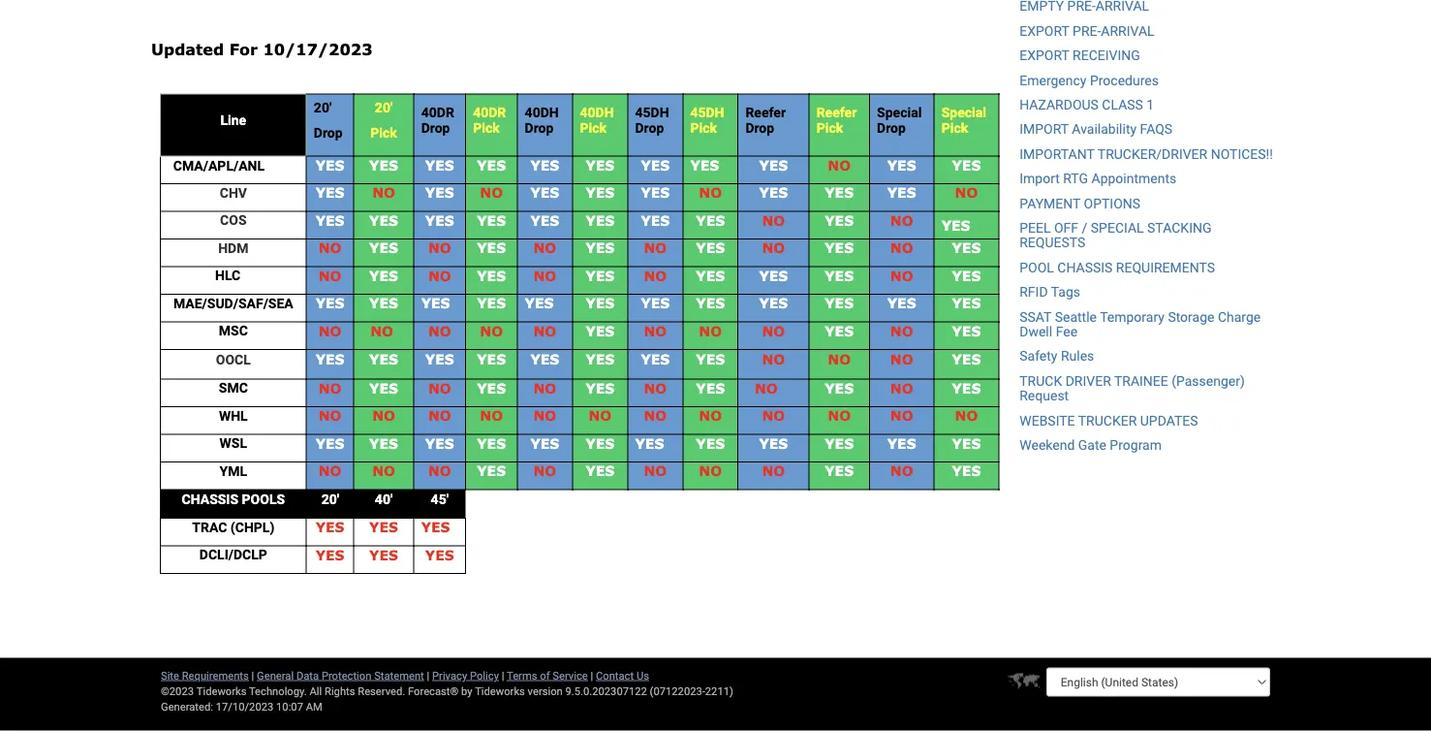 Task type: locate. For each thing, give the bounding box(es) containing it.
0 horizontal spatial reefer
[[746, 105, 786, 121]]

site requirements link
[[161, 670, 249, 682]]

class
[[1103, 97, 1144, 113]]

1 special from the left
[[878, 105, 922, 121]]

seattle
[[1055, 309, 1097, 325]]

45dh right 45dh drop at the left
[[691, 105, 725, 121]]

pick right the special drop
[[942, 121, 969, 137]]

ssat seattle temporary storage charge dwell fee link
[[1020, 309, 1262, 340]]

| up tideworks
[[502, 670, 505, 682]]

45dh left "45dh pick"
[[636, 105, 670, 121]]

all
[[310, 685, 322, 698]]

0 horizontal spatial 40dr
[[421, 105, 455, 121]]

options
[[1084, 196, 1141, 212]]

1 vertical spatial export
[[1020, 48, 1070, 64]]

export up the emergency
[[1020, 48, 1070, 64]]

rtg
[[1064, 171, 1089, 187]]

drop left 20' pick
[[314, 126, 343, 142]]

2 40dh from the left
[[580, 105, 614, 121]]

updated
[[151, 40, 224, 59]]

requests
[[1020, 235, 1086, 251]]

payment options link
[[1020, 196, 1141, 212]]

website trucker updates link
[[1020, 413, 1199, 429]]

1 reefer from the left
[[746, 105, 786, 121]]

1 export from the top
[[1020, 23, 1070, 39]]

40dr right the 40dr drop
[[473, 105, 506, 121]]

pick right 45dh drop at the left
[[691, 121, 717, 137]]

peel off / special stacking requests link
[[1020, 220, 1212, 251]]

45dh
[[636, 105, 670, 121], [691, 105, 725, 121]]

import
[[1020, 122, 1069, 138]]

special for drop
[[878, 105, 922, 121]]

special pick
[[942, 105, 987, 137]]

20' down 10/17/2023
[[314, 100, 332, 116]]

trainee
[[1115, 373, 1169, 389]]

drop right reefer pick
[[878, 121, 906, 137]]

(07122023-
[[650, 685, 706, 698]]

pick right the reefer drop
[[817, 121, 844, 137]]

drop for special drop
[[878, 121, 906, 137]]

export receiving link
[[1020, 48, 1141, 64]]

emergency procedures link
[[1020, 73, 1160, 89]]

privacy policy link
[[432, 670, 499, 682]]

reefer pick
[[817, 105, 857, 137]]

truck
[[1020, 373, 1063, 389]]

40dr for drop
[[421, 105, 455, 121]]

export left pre-
[[1020, 23, 1070, 39]]

by
[[462, 685, 473, 698]]

drop right 20' pick
[[421, 121, 450, 137]]

40dh pick
[[580, 105, 614, 137]]

pick right 40dh drop
[[580, 121, 607, 137]]

pick inside "45dh pick"
[[691, 121, 717, 137]]

2 export from the top
[[1020, 48, 1070, 64]]

drop inside the reefer drop
[[746, 121, 775, 137]]

0 horizontal spatial chassis
[[182, 492, 239, 508]]

chassis up trac
[[182, 492, 239, 508]]

drop for 20' drop
[[314, 126, 343, 142]]

contact
[[596, 670, 634, 682]]

0 horizontal spatial special
[[878, 105, 922, 121]]

40dh for drop
[[525, 105, 559, 121]]

contact us link
[[596, 670, 650, 682]]

charge
[[1219, 309, 1262, 325]]

faqs
[[1141, 122, 1173, 138]]

oocl
[[216, 352, 251, 368]]

9.5.0.202307122
[[566, 685, 647, 698]]

40dh right 40dh drop
[[580, 105, 614, 121]]

chassis up tags
[[1058, 260, 1113, 276]]

1 horizontal spatial 40dr
[[473, 105, 506, 121]]

1 40dh from the left
[[525, 105, 559, 121]]

generated:
[[161, 701, 213, 713]]

pool chassis requirements link
[[1020, 260, 1216, 276]]

pick inside special pick
[[942, 121, 969, 137]]

1 45dh from the left
[[636, 105, 670, 121]]

pick right the 40dr drop
[[473, 121, 500, 137]]

| up 9.5.0.202307122
[[591, 670, 594, 682]]

| left 'general'
[[252, 670, 254, 682]]

drop inside the special drop
[[878, 121, 906, 137]]

drop right 40dh pick
[[636, 121, 664, 137]]

20' inside 20' drop
[[314, 100, 332, 116]]

chassis
[[1058, 260, 1113, 276], [182, 492, 239, 508]]

1 | from the left
[[252, 670, 254, 682]]

special for pick
[[942, 105, 987, 121]]

no
[[828, 157, 851, 174], [372, 185, 395, 201], [480, 185, 503, 201], [699, 185, 722, 201], [956, 185, 979, 201], [763, 212, 786, 229], [891, 212, 914, 229], [319, 240, 342, 257], [428, 240, 451, 257], [534, 240, 557, 257], [644, 240, 667, 257], [763, 240, 786, 257], [891, 240, 914, 257], [319, 268, 342, 284], [428, 268, 451, 284], [534, 268, 557, 284], [644, 268, 667, 284], [891, 268, 914, 284], [319, 323, 342, 339], [361, 323, 394, 339], [428, 323, 451, 339], [480, 323, 503, 339], [534, 323, 557, 339], [644, 323, 667, 339], [699, 323, 722, 339], [763, 323, 786, 339], [891, 323, 914, 339], [763, 352, 786, 368], [828, 352, 851, 368], [891, 352, 914, 368], [319, 380, 342, 397], [428, 380, 451, 397], [534, 380, 557, 397], [644, 380, 667, 397], [755, 380, 778, 397], [891, 380, 914, 397], [319, 408, 342, 424], [372, 408, 395, 424], [428, 408, 451, 424], [480, 408, 503, 424], [534, 408, 557, 424], [589, 408, 612, 424], [644, 408, 667, 424], [699, 408, 722, 424], [763, 408, 786, 424], [828, 408, 851, 424], [891, 408, 914, 424], [956, 408, 979, 424], [319, 463, 342, 480], [372, 463, 395, 480], [428, 463, 451, 480], [534, 463, 557, 480], [644, 463, 667, 480], [699, 463, 722, 480], [763, 463, 786, 480], [891, 463, 914, 480]]

reefer drop
[[746, 105, 793, 137]]

2 reefer from the left
[[817, 105, 857, 121]]

special drop
[[878, 105, 922, 137]]

pick inside 40dh pick
[[580, 121, 607, 137]]

drop right 40dr pick
[[525, 121, 554, 137]]

drop inside 45dh drop
[[636, 121, 664, 137]]

2 40dr from the left
[[473, 105, 506, 121]]

drop right "45dh pick"
[[746, 121, 775, 137]]

storage
[[1169, 309, 1215, 325]]

reefer left the special drop
[[817, 105, 857, 121]]

rfid
[[1020, 285, 1049, 301]]

drop for 45dh drop
[[636, 121, 664, 137]]

40dr for pick
[[473, 105, 506, 121]]

20' left 40'
[[322, 492, 339, 508]]

40dr
[[421, 105, 455, 121], [473, 105, 506, 121]]

pick
[[473, 121, 500, 137], [580, 121, 607, 137], [691, 121, 717, 137], [817, 121, 844, 137], [942, 121, 969, 137], [371, 126, 397, 142]]

rights
[[325, 685, 355, 698]]

driver
[[1066, 373, 1112, 389]]

reefer right "45dh pick"
[[746, 105, 786, 121]]

procedures
[[1091, 73, 1160, 89]]

emergency
[[1020, 73, 1087, 89]]

general
[[257, 670, 294, 682]]

2 45dh from the left
[[691, 105, 725, 121]]

special right reefer pick
[[878, 105, 922, 121]]

pick inside reefer pick
[[817, 121, 844, 137]]

1 horizontal spatial 45dh
[[691, 105, 725, 121]]

20' left the 40dr drop
[[375, 100, 393, 116]]

requirements
[[182, 670, 249, 682]]

import
[[1020, 171, 1060, 187]]

drop inside the 40dr drop
[[421, 121, 450, 137]]

export pre-arrival link
[[1020, 23, 1155, 39]]

/
[[1083, 220, 1088, 236]]

40dh right 40dr pick
[[525, 105, 559, 121]]

pick inside 40dr pick
[[473, 121, 500, 137]]

4 | from the left
[[591, 670, 594, 682]]

1 40dr from the left
[[421, 105, 455, 121]]

data
[[297, 670, 319, 682]]

| up forecast®
[[427, 670, 430, 682]]

special right the special drop
[[942, 105, 987, 121]]

1 horizontal spatial special
[[942, 105, 987, 121]]

20'
[[314, 100, 332, 116], [375, 100, 393, 116], [322, 492, 339, 508]]

reefer for pick
[[817, 105, 857, 121]]

special
[[1091, 220, 1145, 236]]

privacy
[[432, 670, 468, 682]]

dcli/dclp
[[200, 547, 267, 563]]

0 vertical spatial chassis
[[1058, 260, 1113, 276]]

1 horizontal spatial 40dh
[[580, 105, 614, 121]]

0 horizontal spatial 40dh
[[525, 105, 559, 121]]

import availability faqs link
[[1020, 122, 1173, 138]]

40dh drop
[[525, 105, 559, 137]]

10/17/2023
[[263, 40, 373, 59]]

protection
[[322, 670, 372, 682]]

1 horizontal spatial chassis
[[1058, 260, 1113, 276]]

1 vertical spatial chassis
[[182, 492, 239, 508]]

20' inside 20' pick
[[375, 100, 393, 116]]

reefer inside the reefer drop
[[746, 105, 786, 121]]

chassis pools
[[182, 492, 285, 508]]

1
[[1147, 97, 1155, 113]]

import rtg appointments link
[[1020, 171, 1177, 187]]

drop inside 40dh drop
[[525, 121, 554, 137]]

yes
[[265, 157, 294, 174], [316, 157, 345, 174], [369, 157, 398, 174], [425, 157, 454, 174], [477, 157, 506, 174], [531, 157, 560, 174], [586, 157, 615, 174], [641, 157, 670, 174], [691, 157, 720, 174], [760, 157, 788, 174], [888, 157, 917, 174], [953, 157, 982, 174], [316, 185, 345, 201], [425, 185, 454, 201], [531, 185, 560, 201], [586, 185, 615, 201], [641, 185, 670, 201], [760, 185, 788, 201], [825, 185, 854, 201], [888, 185, 917, 201], [316, 212, 345, 229], [369, 212, 398, 229], [425, 212, 454, 229], [477, 212, 506, 229], [531, 212, 560, 229], [586, 212, 615, 229], [641, 212, 670, 229], [696, 212, 725, 229], [825, 212, 854, 229], [942, 217, 971, 234], [369, 240, 398, 257], [477, 240, 506, 257], [586, 240, 615, 257], [696, 240, 725, 257], [825, 240, 854, 257], [953, 240, 982, 257], [369, 268, 398, 284], [477, 268, 506, 284], [586, 268, 615, 284], [696, 268, 725, 284], [760, 268, 788, 284], [825, 268, 854, 284], [953, 268, 982, 284], [316, 295, 345, 312], [369, 295, 398, 312], [421, 295, 450, 312], [477, 295, 506, 312], [525, 295, 554, 312], [586, 295, 615, 312], [641, 295, 670, 312], [696, 295, 725, 312], [760, 295, 788, 312], [825, 295, 854, 312], [888, 295, 917, 312], [953, 295, 982, 312], [586, 323, 615, 339], [825, 323, 854, 339], [953, 323, 982, 339], [316, 352, 345, 368], [369, 352, 398, 368], [425, 352, 454, 368], [477, 352, 506, 368], [531, 352, 560, 368], [586, 352, 615, 368], [641, 352, 670, 368], [696, 352, 725, 368], [953, 352, 982, 368], [369, 380, 398, 397], [477, 380, 506, 397], [586, 380, 615, 397], [696, 380, 725, 397], [825, 380, 854, 397], [953, 380, 982, 397], [316, 435, 345, 452], [369, 435, 398, 452], [425, 435, 454, 452], [477, 435, 506, 452], [531, 435, 560, 452], [586, 435, 615, 452], [636, 435, 664, 452], [696, 435, 725, 452], [760, 435, 788, 452], [825, 435, 854, 452], [888, 435, 917, 452], [953, 435, 982, 452], [477, 463, 506, 480], [586, 463, 615, 480], [825, 463, 854, 480], [953, 463, 982, 480], [316, 519, 345, 536], [369, 519, 398, 536], [421, 519, 450, 536], [316, 547, 345, 563], [369, 547, 398, 563], [425, 547, 454, 563]]

40dr left 40dr pick
[[421, 105, 455, 121]]

updates
[[1141, 413, 1199, 429]]

chv
[[220, 185, 247, 201]]

0 vertical spatial export
[[1020, 23, 1070, 39]]

0 horizontal spatial 45dh
[[636, 105, 670, 121]]

pick for 45dh pick
[[691, 121, 717, 137]]

peel
[[1020, 220, 1051, 236]]

|
[[252, 670, 254, 682], [427, 670, 430, 682], [502, 670, 505, 682], [591, 670, 594, 682]]

2 special from the left
[[942, 105, 987, 121]]

1 horizontal spatial reefer
[[817, 105, 857, 121]]

yml
[[220, 464, 247, 480]]

export
[[1020, 23, 1070, 39], [1020, 48, 1070, 64]]

pick left the 40dr drop
[[371, 126, 397, 142]]

site requirements | general data protection statement | privacy policy | terms of service | contact us ©2023 tideworks technology. all rights reserved. forecast® by tideworks version 9.5.0.202307122 (07122023-2211) generated: 17/10/2023 10:07 am
[[161, 670, 734, 713]]



Task type: vqa. For each thing, say whether or not it's contained in the screenshot.
request
yes



Task type: describe. For each thing, give the bounding box(es) containing it.
policy
[[470, 670, 499, 682]]

rules
[[1062, 349, 1095, 365]]

40dh for pick
[[580, 105, 614, 121]]

notices!!
[[1212, 146, 1274, 162]]

40'
[[375, 492, 393, 508]]

10:07
[[276, 701, 303, 713]]

arrival
[[1102, 23, 1155, 39]]

important
[[1020, 146, 1095, 162]]

am
[[306, 701, 323, 713]]

3 | from the left
[[502, 670, 505, 682]]

trac
[[192, 520, 227, 536]]

updated for 10/17/2023
[[151, 40, 373, 59]]

of
[[540, 670, 550, 682]]

gate
[[1079, 438, 1107, 454]]

statement
[[374, 670, 424, 682]]

pools
[[242, 492, 285, 508]]

trac (chpl)
[[192, 520, 275, 536]]

important trucker/driver notices!! link
[[1020, 146, 1274, 162]]

appointments
[[1092, 171, 1177, 187]]

pick for reefer pick
[[817, 121, 844, 137]]

safety
[[1020, 349, 1058, 365]]

drop for 40dh drop
[[525, 121, 554, 137]]

chassis inside the export pre-arrival export receiving emergency procedures hazardous class 1 import availability faqs important trucker/driver notices!! import rtg appointments payment options peel off / special stacking requests pool chassis requirements rfid tags ssat seattle temporary storage charge dwell fee safety rules truck driver trainee (passenger) request website trucker updates weekend gate program
[[1058, 260, 1113, 276]]

©2023 tideworks
[[161, 685, 247, 698]]

wsl
[[220, 436, 247, 452]]

safety rules link
[[1020, 349, 1095, 365]]

line
[[221, 113, 246, 129]]

drop for reefer drop
[[746, 121, 775, 137]]

export pre-arrival export receiving emergency procedures hazardous class 1 import availability faqs important trucker/driver notices!! import rtg appointments payment options peel off / special stacking requests pool chassis requirements rfid tags ssat seattle temporary storage charge dwell fee safety rules truck driver trainee (passenger) request website trucker updates weekend gate program
[[1020, 23, 1274, 454]]

msc
[[219, 323, 248, 339]]

pick for 40dr pick
[[473, 121, 500, 137]]

(passenger)
[[1172, 373, 1246, 389]]

fee
[[1056, 324, 1078, 340]]

program
[[1110, 438, 1162, 454]]

reserved.
[[358, 685, 405, 698]]

hazardous
[[1020, 97, 1099, 113]]

tideworks
[[475, 685, 525, 698]]

yes inside cma/apl/anl yes
[[265, 157, 294, 174]]

20' drop
[[314, 100, 343, 142]]

service
[[553, 670, 588, 682]]

cos
[[220, 213, 247, 229]]

trucker
[[1079, 413, 1138, 429]]

for
[[229, 40, 258, 59]]

version
[[528, 685, 563, 698]]

45dh for drop
[[636, 105, 670, 121]]

pool
[[1020, 260, 1055, 276]]

technology.
[[249, 685, 307, 698]]

45dh pick
[[691, 105, 725, 137]]

payment
[[1020, 196, 1081, 212]]

2211)
[[706, 685, 734, 698]]

ssat
[[1020, 309, 1052, 325]]

45'
[[431, 492, 449, 508]]

weekend
[[1020, 438, 1075, 454]]

pick for 20' pick
[[371, 126, 397, 142]]

pick for 40dh pick
[[580, 121, 607, 137]]

smc
[[219, 381, 248, 397]]

2 | from the left
[[427, 670, 430, 682]]

hdm
[[218, 241, 249, 257]]

site
[[161, 670, 179, 682]]

45dh for pick
[[691, 105, 725, 121]]

pick for special pick
[[942, 121, 969, 137]]

hazardous class 1 link
[[1020, 97, 1155, 113]]

20' for 20' pick
[[375, 100, 393, 116]]

reefer for drop
[[746, 105, 786, 121]]

dwell
[[1020, 324, 1053, 340]]

off
[[1055, 220, 1079, 236]]

receiving
[[1073, 48, 1141, 64]]

terms of service link
[[507, 670, 588, 682]]

40dr pick
[[473, 105, 506, 137]]

us
[[637, 670, 650, 682]]

cma/apl/anl
[[173, 158, 265, 174]]

tags
[[1052, 285, 1081, 301]]

temporary
[[1101, 309, 1165, 325]]

whl
[[219, 408, 248, 424]]

20' for 20'
[[322, 492, 339, 508]]

40dr drop
[[421, 105, 455, 137]]

20' for 20' drop
[[314, 100, 332, 116]]

pre-
[[1073, 23, 1102, 39]]

forecast®
[[408, 685, 459, 698]]

requirements
[[1117, 260, 1216, 276]]

drop for 40dr drop
[[421, 121, 450, 137]]

(chpl)
[[231, 520, 275, 536]]



